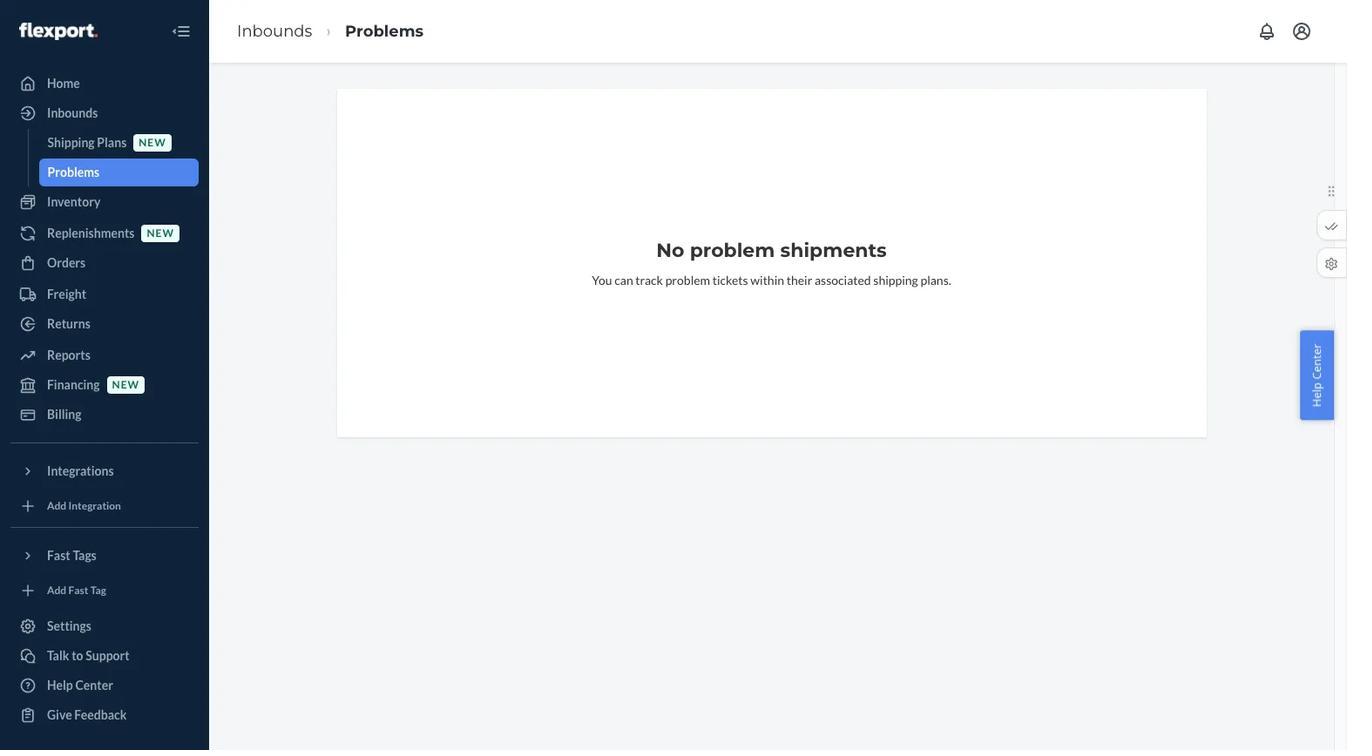 Task type: locate. For each thing, give the bounding box(es) containing it.
help center
[[1310, 344, 1326, 407], [47, 678, 113, 693]]

breadcrumbs navigation
[[223, 6, 438, 57]]

freight link
[[10, 281, 199, 309]]

returns link
[[10, 310, 199, 338]]

fast left tags
[[47, 548, 70, 563]]

home link
[[10, 70, 199, 98]]

problem down "no"
[[666, 273, 711, 288]]

shipping
[[874, 273, 919, 288]]

fast left tag
[[68, 585, 88, 598]]

center
[[1310, 344, 1326, 379], [75, 678, 113, 693]]

1 horizontal spatial problems
[[345, 21, 424, 41]]

problems inside 'breadcrumbs' navigation
[[345, 21, 424, 41]]

help
[[1310, 382, 1326, 407], [47, 678, 73, 693]]

0 horizontal spatial inbounds link
[[10, 99, 199, 127]]

help inside button
[[1310, 382, 1326, 407]]

problem
[[690, 239, 775, 262], [666, 273, 711, 288]]

inbounds
[[237, 21, 312, 41], [47, 105, 98, 120]]

0 horizontal spatial help center
[[47, 678, 113, 693]]

0 vertical spatial help center
[[1310, 344, 1326, 407]]

new right plans
[[139, 136, 166, 149]]

1 vertical spatial help center
[[47, 678, 113, 693]]

integrations
[[47, 464, 114, 479]]

returns
[[47, 316, 91, 331]]

inbounds link
[[237, 21, 312, 41], [10, 99, 199, 127]]

1 horizontal spatial center
[[1310, 344, 1326, 379]]

new for shipping plans
[[139, 136, 166, 149]]

1 vertical spatial problem
[[666, 273, 711, 288]]

new
[[139, 136, 166, 149], [147, 227, 174, 240], [112, 379, 140, 392]]

inventory link
[[10, 188, 199, 216]]

1 vertical spatial problems
[[48, 165, 99, 180]]

billing link
[[10, 401, 199, 429]]

new down reports link
[[112, 379, 140, 392]]

1 horizontal spatial help
[[1310, 382, 1326, 407]]

new for financing
[[112, 379, 140, 392]]

0 vertical spatial help
[[1310, 382, 1326, 407]]

0 vertical spatial fast
[[47, 548, 70, 563]]

add
[[47, 500, 66, 513], [47, 585, 66, 598]]

0 vertical spatial new
[[139, 136, 166, 149]]

problems link
[[345, 21, 424, 41], [39, 159, 199, 187]]

tags
[[73, 548, 97, 563]]

add fast tag link
[[10, 577, 199, 605]]

you can track problem tickets within their associated shipping plans.
[[592, 273, 952, 288]]

1 horizontal spatial inbounds
[[237, 21, 312, 41]]

inbounds link inside 'breadcrumbs' navigation
[[237, 21, 312, 41]]

0 vertical spatial center
[[1310, 344, 1326, 379]]

shipments
[[781, 239, 887, 262]]

0 vertical spatial problems link
[[345, 21, 424, 41]]

plans
[[97, 135, 127, 150]]

talk to support
[[47, 649, 130, 663]]

add fast tag
[[47, 585, 106, 598]]

0 horizontal spatial help
[[47, 678, 73, 693]]

new up orders link on the left top
[[147, 227, 174, 240]]

billing
[[47, 407, 82, 422]]

1 vertical spatial inbounds
[[47, 105, 98, 120]]

problems
[[345, 21, 424, 41], [48, 165, 99, 180]]

1 horizontal spatial inbounds link
[[237, 21, 312, 41]]

add up "settings" on the left of the page
[[47, 585, 66, 598]]

1 vertical spatial add
[[47, 585, 66, 598]]

open notifications image
[[1257, 21, 1278, 42]]

0 vertical spatial add
[[47, 500, 66, 513]]

fast inside dropdown button
[[47, 548, 70, 563]]

fast
[[47, 548, 70, 563], [68, 585, 88, 598]]

1 vertical spatial center
[[75, 678, 113, 693]]

no
[[657, 239, 685, 262]]

1 horizontal spatial help center
[[1310, 344, 1326, 407]]

1 vertical spatial new
[[147, 227, 174, 240]]

fast tags button
[[10, 542, 199, 570]]

add left integration
[[47, 500, 66, 513]]

help center button
[[1301, 331, 1335, 420]]

integration
[[68, 500, 121, 513]]

inbounds inside 'breadcrumbs' navigation
[[237, 21, 312, 41]]

help center inside button
[[1310, 344, 1326, 407]]

home
[[47, 76, 80, 91]]

2 vertical spatial new
[[112, 379, 140, 392]]

track
[[636, 273, 663, 288]]

0 horizontal spatial problems
[[48, 165, 99, 180]]

problem up tickets
[[690, 239, 775, 262]]

2 add from the top
[[47, 585, 66, 598]]

1 add from the top
[[47, 500, 66, 513]]

associated
[[815, 273, 872, 288]]

0 vertical spatial problems
[[345, 21, 424, 41]]

0 vertical spatial inbounds link
[[237, 21, 312, 41]]

plans.
[[921, 273, 952, 288]]

0 horizontal spatial problems link
[[39, 159, 199, 187]]

give feedback button
[[10, 702, 199, 730]]

settings link
[[10, 613, 199, 641]]

0 vertical spatial inbounds
[[237, 21, 312, 41]]

0 horizontal spatial inbounds
[[47, 105, 98, 120]]



Task type: describe. For each thing, give the bounding box(es) containing it.
integrations button
[[10, 458, 199, 486]]

inventory
[[47, 194, 101, 209]]

1 vertical spatial inbounds link
[[10, 99, 199, 127]]

you
[[592, 273, 613, 288]]

replenishments
[[47, 226, 135, 241]]

orders
[[47, 255, 86, 270]]

shipping plans
[[48, 135, 127, 150]]

add integration link
[[10, 493, 199, 520]]

talk to support button
[[10, 643, 199, 670]]

freight
[[47, 287, 86, 302]]

1 vertical spatial problems link
[[39, 159, 199, 187]]

within
[[751, 273, 785, 288]]

1 vertical spatial help
[[47, 678, 73, 693]]

tickets
[[713, 273, 749, 288]]

shipping
[[48, 135, 95, 150]]

support
[[86, 649, 130, 663]]

new for replenishments
[[147, 227, 174, 240]]

reports
[[47, 348, 90, 363]]

center inside button
[[1310, 344, 1326, 379]]

1 horizontal spatial problems link
[[345, 21, 424, 41]]

feedback
[[74, 708, 127, 723]]

open account menu image
[[1292, 21, 1313, 42]]

flexport logo image
[[19, 22, 97, 40]]

settings
[[47, 619, 92, 634]]

add integration
[[47, 500, 121, 513]]

problems inside problems link
[[48, 165, 99, 180]]

close navigation image
[[171, 21, 192, 42]]

help center link
[[10, 672, 199, 700]]

orders link
[[10, 249, 199, 277]]

talk
[[47, 649, 69, 663]]

reports link
[[10, 342, 199, 370]]

give
[[47, 708, 72, 723]]

their
[[787, 273, 813, 288]]

0 horizontal spatial center
[[75, 678, 113, 693]]

0 vertical spatial problem
[[690, 239, 775, 262]]

add for add integration
[[47, 500, 66, 513]]

give feedback
[[47, 708, 127, 723]]

to
[[72, 649, 83, 663]]

can
[[615, 273, 634, 288]]

financing
[[47, 378, 100, 392]]

no problem shipments
[[657, 239, 887, 262]]

tag
[[90, 585, 106, 598]]

1 vertical spatial fast
[[68, 585, 88, 598]]

fast tags
[[47, 548, 97, 563]]

add for add fast tag
[[47, 585, 66, 598]]



Task type: vqa. For each thing, say whether or not it's contained in the screenshot.
Invalid
no



